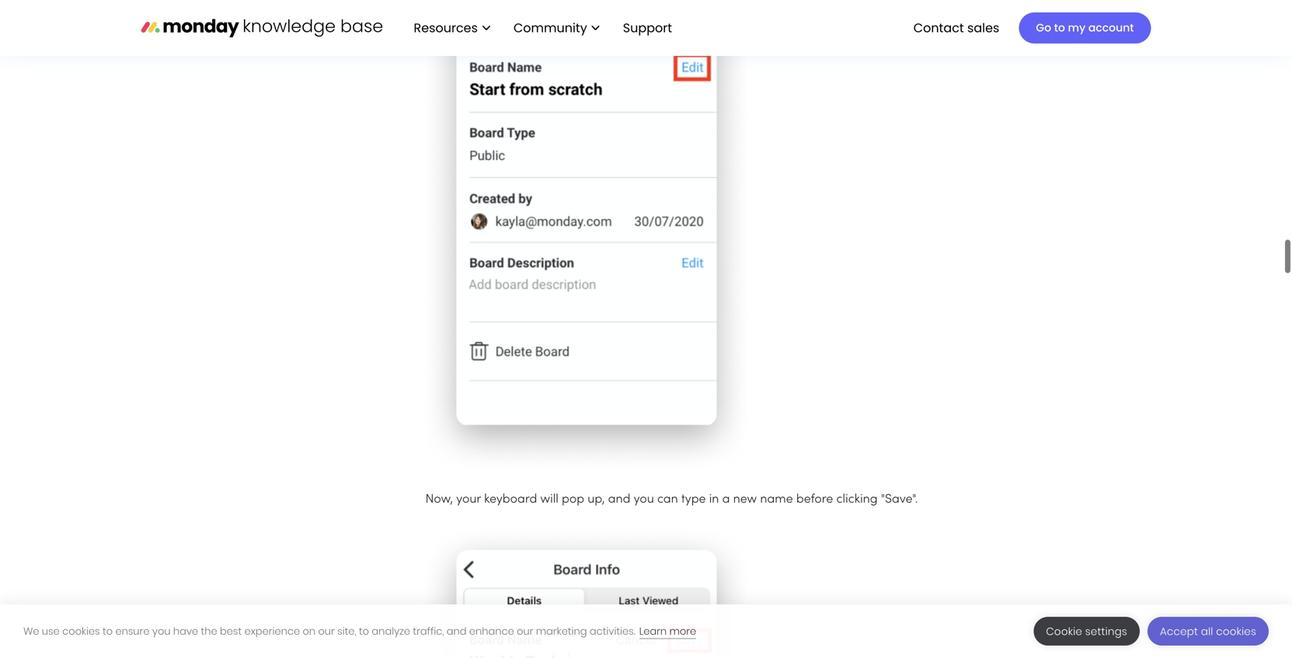 Task type: vqa. For each thing, say whether or not it's contained in the screenshot.
second cookies from the right
yes



Task type: describe. For each thing, give the bounding box(es) containing it.
support
[[623, 19, 672, 36]]

marketing
[[536, 625, 587, 639]]

the
[[201, 625, 217, 639]]

8.png image
[[426, 523, 747, 658]]

use
[[42, 625, 60, 639]]

1 our from the left
[[318, 625, 335, 639]]

will
[[541, 494, 559, 506]]

on
[[303, 625, 316, 639]]

ensure
[[115, 625, 150, 639]]

more
[[670, 625, 697, 639]]

activities.
[[590, 625, 636, 639]]

monday.com logo image
[[141, 11, 383, 44]]

accept all cookies button
[[1148, 617, 1269, 646]]

main element
[[398, 0, 1152, 56]]

keyboard
[[484, 494, 537, 506]]

a
[[723, 494, 730, 506]]

1 horizontal spatial to
[[359, 625, 369, 639]]

accept all cookies
[[1161, 625, 1257, 639]]

0 horizontal spatial to
[[103, 625, 113, 639]]

new
[[734, 494, 757, 506]]

cookie settings
[[1047, 625, 1128, 639]]

up,
[[588, 494, 605, 506]]

site,
[[338, 625, 356, 639]]

0 vertical spatial you
[[634, 494, 654, 506]]

contact sales link
[[906, 15, 1008, 41]]

enhance
[[469, 625, 514, 639]]

learn
[[640, 625, 667, 639]]

we use cookies to ensure you have the best experience on our site, to analyze traffic, and enhance our marketing activities. learn more
[[23, 625, 697, 639]]

have
[[173, 625, 198, 639]]

in
[[710, 494, 719, 506]]

dialog containing cookie settings
[[0, 605, 1293, 658]]

can
[[658, 494, 678, 506]]



Task type: locate. For each thing, give the bounding box(es) containing it.
learn more link
[[640, 625, 697, 639]]

clicking
[[837, 494, 878, 506]]

support link
[[615, 15, 685, 41], [623, 19, 677, 36]]

1 horizontal spatial our
[[517, 625, 534, 639]]

1 horizontal spatial and
[[608, 494, 631, 506]]

best
[[220, 625, 242, 639]]

to right go
[[1055, 20, 1066, 35]]

0 horizontal spatial you
[[152, 625, 171, 639]]

contact
[[914, 19, 965, 36]]

7.png image
[[426, 0, 747, 477]]

and
[[608, 494, 631, 506], [447, 625, 467, 639]]

cookies for use
[[62, 625, 100, 639]]

to right site,
[[359, 625, 369, 639]]

1 horizontal spatial cookies
[[1217, 625, 1257, 639]]

list
[[398, 0, 685, 56]]

2 horizontal spatial to
[[1055, 20, 1066, 35]]

0 horizontal spatial and
[[447, 625, 467, 639]]

to inside main element
[[1055, 20, 1066, 35]]

dialog
[[0, 605, 1293, 658]]

community link
[[506, 15, 608, 41]]

pop
[[562, 494, 585, 506]]

account
[[1089, 20, 1135, 35]]

experience
[[245, 625, 300, 639]]

analyze
[[372, 625, 410, 639]]

traffic,
[[413, 625, 444, 639]]

now, your keyboard will pop up, and you can type in a new name before clicking "save".
[[426, 494, 922, 506]]

to left ensure
[[103, 625, 113, 639]]

1 vertical spatial you
[[152, 625, 171, 639]]

our right on at the bottom of the page
[[318, 625, 335, 639]]

and right up,
[[608, 494, 631, 506]]

0 vertical spatial and
[[608, 494, 631, 506]]

cookies for all
[[1217, 625, 1257, 639]]

community
[[514, 19, 587, 36]]

you left have
[[152, 625, 171, 639]]

1 vertical spatial and
[[447, 625, 467, 639]]

and inside dialog
[[447, 625, 467, 639]]

1 horizontal spatial you
[[634, 494, 654, 506]]

type
[[682, 494, 706, 506]]

name
[[761, 494, 793, 506]]

and right 'traffic,'
[[447, 625, 467, 639]]

my
[[1069, 20, 1086, 35]]

our right enhance
[[517, 625, 534, 639]]

our
[[318, 625, 335, 639], [517, 625, 534, 639]]

all
[[1202, 625, 1214, 639]]

you inside dialog
[[152, 625, 171, 639]]

"save".
[[881, 494, 918, 506]]

cookie settings button
[[1034, 617, 1140, 646]]

2 cookies from the left
[[1217, 625, 1257, 639]]

go to my account
[[1037, 20, 1135, 35]]

we
[[23, 625, 39, 639]]

cookie
[[1047, 625, 1083, 639]]

go
[[1037, 20, 1052, 35]]

accept
[[1161, 625, 1199, 639]]

0 horizontal spatial our
[[318, 625, 335, 639]]

2 our from the left
[[517, 625, 534, 639]]

your
[[457, 494, 481, 506]]

settings
[[1086, 625, 1128, 639]]

resources
[[414, 19, 478, 36]]

cookies
[[62, 625, 100, 639], [1217, 625, 1257, 639]]

contact sales
[[914, 19, 1000, 36]]

0 horizontal spatial cookies
[[62, 625, 100, 639]]

now,
[[426, 494, 453, 506]]

1 cookies from the left
[[62, 625, 100, 639]]

sales
[[968, 19, 1000, 36]]

cookies right the all
[[1217, 625, 1257, 639]]

cookies inside button
[[1217, 625, 1257, 639]]

to
[[1055, 20, 1066, 35], [103, 625, 113, 639], [359, 625, 369, 639]]

go to my account link
[[1019, 12, 1152, 44]]

cookies right use
[[62, 625, 100, 639]]

you left can
[[634, 494, 654, 506]]

list containing resources
[[398, 0, 685, 56]]

you
[[634, 494, 654, 506], [152, 625, 171, 639]]

resources link
[[406, 15, 498, 41]]

before
[[797, 494, 834, 506]]



